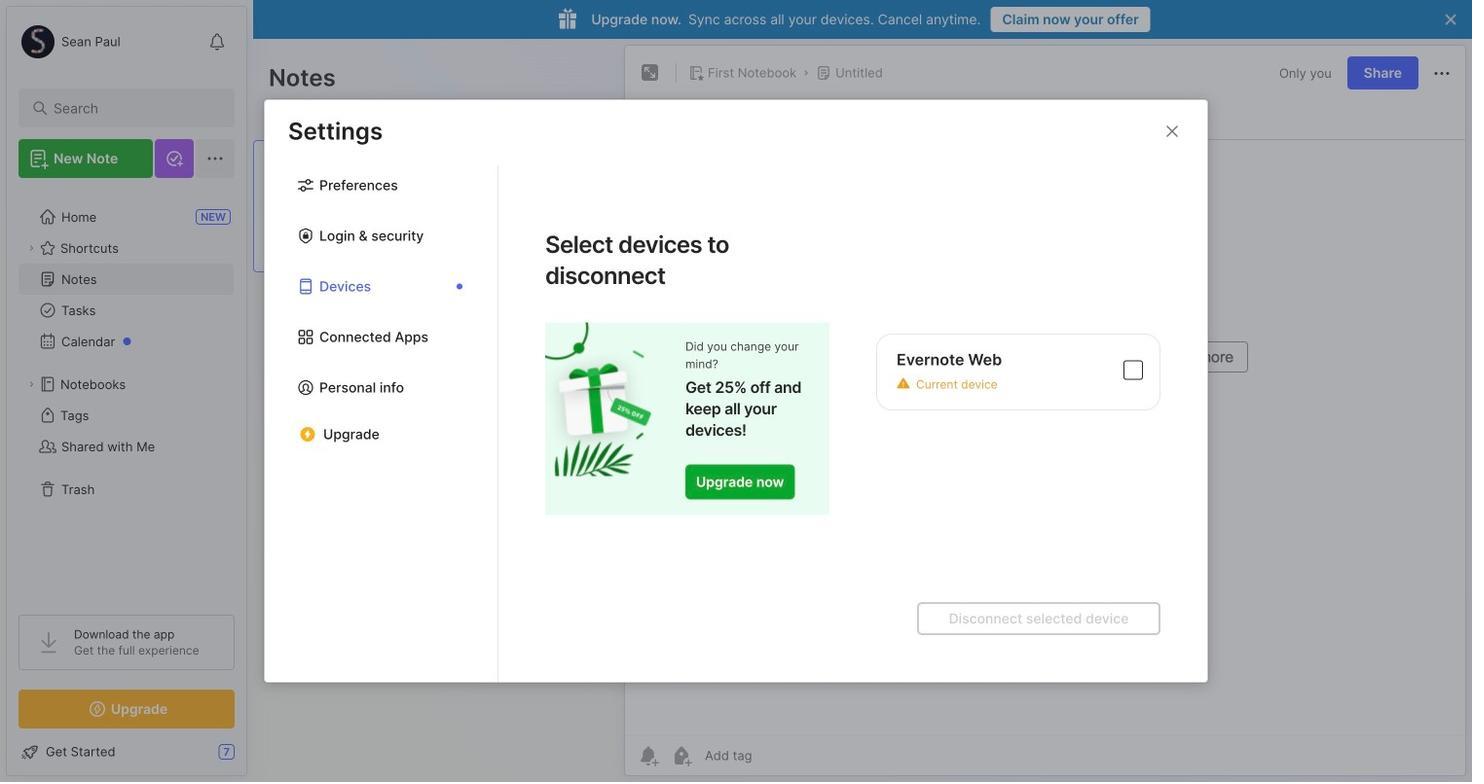 Task type: vqa. For each thing, say whether or not it's contained in the screenshot.
Close image
yes



Task type: describe. For each thing, give the bounding box(es) containing it.
expand notebooks image
[[25, 379, 37, 390]]

expand note image
[[639, 61, 662, 85]]



Task type: locate. For each thing, give the bounding box(es) containing it.
note window element
[[624, 45, 1466, 777]]

Note Editor text field
[[625, 139, 1465, 736]]

tree
[[7, 190, 246, 598]]

add a reminder image
[[637, 745, 660, 768]]

add tag image
[[670, 745, 693, 768]]

none search field inside main element
[[54, 96, 209, 120]]

None search field
[[54, 96, 209, 120]]

close image
[[1160, 120, 1184, 143]]

Search text field
[[54, 99, 209, 118]]

main element
[[0, 0, 253, 783]]

tab list
[[265, 166, 498, 682]]

tree inside main element
[[7, 190, 246, 598]]



